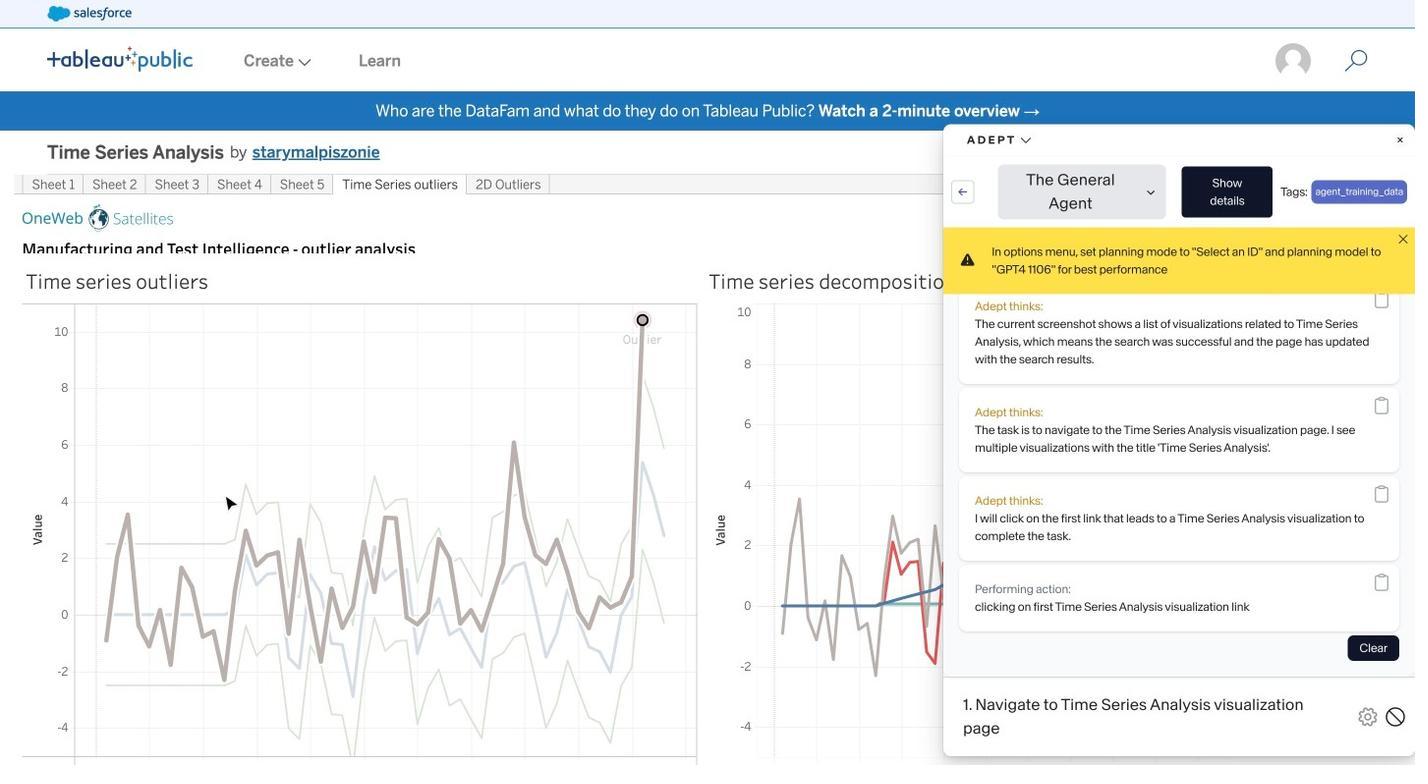 Task type: vqa. For each thing, say whether or not it's contained in the screenshot.
over
no



Task type: locate. For each thing, give the bounding box(es) containing it.
favorite button image
[[1208, 144, 1226, 161]]

logo image
[[47, 46, 193, 72]]

salesforce logo image
[[47, 6, 132, 22]]

go to search image
[[1321, 49, 1392, 73]]



Task type: describe. For each thing, give the bounding box(es) containing it.
nominate for viz of the day image
[[1338, 143, 1356, 162]]

create image
[[294, 58, 312, 66]]

gary.orlando image
[[1274, 41, 1313, 81]]

make a copy image
[[1165, 144, 1183, 161]]



